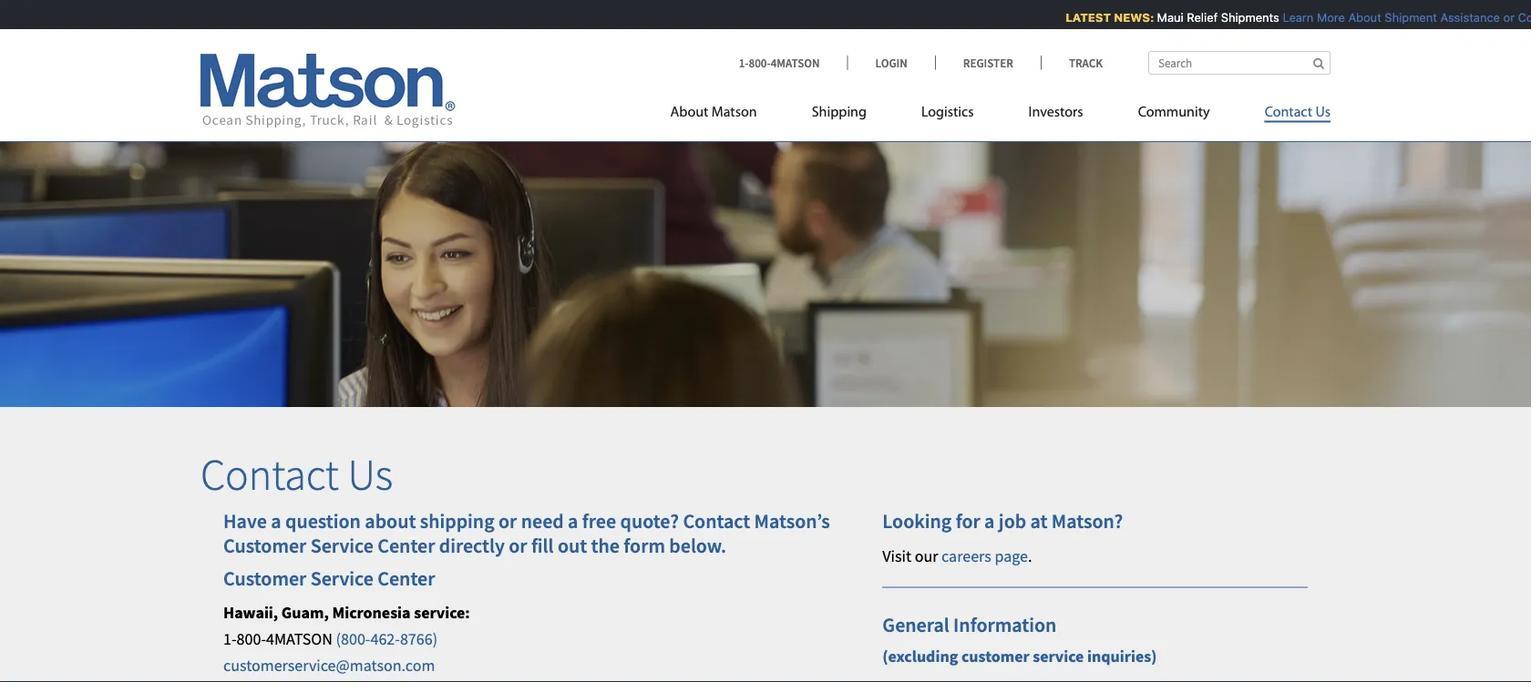 Task type: vqa. For each thing, say whether or not it's contained in the screenshot.
1-
yes



Task type: locate. For each thing, give the bounding box(es) containing it.
contact us
[[1265, 105, 1331, 120], [201, 447, 393, 502]]

1-800-4matson link
[[739, 55, 847, 70]]

have a question about shipping or need a free quote? contact matson's customer service center directly or fill out the form below. customer service center
[[223, 509, 830, 591]]

banner image
[[0, 113, 1531, 407]]

0 vertical spatial service
[[311, 533, 374, 558]]

0 vertical spatial 1-
[[739, 55, 749, 70]]

0 vertical spatial 4matson
[[771, 55, 820, 70]]

0 vertical spatial us
[[1316, 105, 1331, 120]]

more
[[1311, 10, 1339, 24]]

2 center from the top
[[378, 566, 435, 591]]

careers
[[942, 546, 991, 566]]

1 vertical spatial service
[[311, 566, 374, 591]]

logistics link
[[894, 96, 1001, 134]]

1 vertical spatial 4matson
[[266, 629, 333, 650]]

investors
[[1029, 105, 1083, 120]]

contact us link
[[1237, 96, 1331, 134]]

0 vertical spatial contact us
[[1265, 105, 1331, 120]]

careers page link
[[942, 546, 1028, 566]]

search image
[[1313, 57, 1324, 69]]

0 horizontal spatial about
[[670, 105, 709, 120]]

1 customer from the top
[[223, 533, 307, 558]]

about left matson
[[670, 105, 709, 120]]

contact inside the top menu navigation
[[1265, 105, 1313, 120]]

0 vertical spatial contact
[[1265, 105, 1313, 120]]

login link
[[847, 55, 935, 70]]

1 vertical spatial us
[[348, 447, 393, 502]]

1 horizontal spatial us
[[1316, 105, 1331, 120]]

or
[[1498, 10, 1509, 24], [499, 509, 517, 534], [509, 533, 527, 558]]

0 vertical spatial 800-
[[749, 55, 771, 70]]

1 vertical spatial customer
[[223, 566, 307, 591]]

1-
[[739, 55, 749, 70], [223, 629, 237, 650]]

a
[[271, 509, 281, 534], [568, 509, 578, 534], [984, 509, 995, 534]]

center up micronesia
[[378, 566, 435, 591]]

contact us inside the top menu navigation
[[1265, 105, 1331, 120]]

462-
[[370, 629, 400, 650]]

learn more about shipment assistance or con link
[[1277, 10, 1531, 24]]

0 vertical spatial about
[[1343, 10, 1376, 24]]

customerservice@matson.com link
[[223, 656, 435, 676]]

center
[[378, 533, 435, 558], [378, 566, 435, 591]]

1 vertical spatial 800-
[[237, 629, 266, 650]]

us down "search" icon at the top right
[[1316, 105, 1331, 120]]

1 vertical spatial 1-
[[223, 629, 237, 650]]

800- up matson
[[749, 55, 771, 70]]

or left need
[[499, 509, 517, 534]]

about
[[1343, 10, 1376, 24], [670, 105, 709, 120]]

customer
[[223, 533, 307, 558], [223, 566, 307, 591]]

looking
[[883, 509, 952, 534]]

assistance
[[1435, 10, 1494, 24]]

(800-462-8766) link
[[336, 629, 438, 650]]

investors link
[[1001, 96, 1111, 134]]

logistics
[[921, 105, 974, 120]]

1 horizontal spatial 800-
[[749, 55, 771, 70]]

for
[[956, 509, 980, 534]]

micronesia
[[332, 603, 411, 624]]

0 horizontal spatial contact
[[201, 447, 339, 502]]

contact
[[1265, 105, 1313, 120], [201, 447, 339, 502], [683, 509, 750, 534]]

customerservice@matson.com
[[223, 656, 435, 676]]

0 horizontal spatial 1-
[[223, 629, 237, 650]]

2 horizontal spatial contact
[[1265, 105, 1313, 120]]

community link
[[1111, 96, 1237, 134]]

a right for
[[984, 509, 995, 534]]

have
[[223, 509, 267, 534]]

1- inside hawaii, guam, micronesia service: 1-800-4matson (800-462-8766) customerservice@matson.com
[[223, 629, 237, 650]]

800- down the hawaii,
[[237, 629, 266, 650]]

form
[[624, 533, 665, 558]]

(excluding
[[883, 647, 958, 667]]

0 horizontal spatial a
[[271, 509, 281, 534]]

service:
[[414, 603, 470, 624]]

0 horizontal spatial contact us
[[201, 447, 393, 502]]

.
[[1028, 546, 1032, 566]]

contact us up the question
[[201, 447, 393, 502]]

us up about
[[348, 447, 393, 502]]

4matson down guam,
[[266, 629, 333, 650]]

1- up matson
[[739, 55, 749, 70]]

Search search field
[[1148, 51, 1331, 75]]

our
[[915, 546, 938, 566]]

1 horizontal spatial about
[[1343, 10, 1376, 24]]

shipping
[[812, 105, 867, 120]]

shipment
[[1379, 10, 1431, 24]]

8766)
[[400, 629, 438, 650]]

1 horizontal spatial a
[[568, 509, 578, 534]]

service
[[311, 533, 374, 558], [311, 566, 374, 591]]

center left directly on the bottom left
[[378, 533, 435, 558]]

contact down search search field
[[1265, 105, 1313, 120]]

0 horizontal spatial 4matson
[[266, 629, 333, 650]]

0 horizontal spatial 800-
[[237, 629, 266, 650]]

about
[[365, 509, 416, 534]]

or left fill
[[509, 533, 527, 558]]

1 horizontal spatial contact
[[683, 509, 750, 534]]

out
[[558, 533, 587, 558]]

0 horizontal spatial us
[[348, 447, 393, 502]]

shipping
[[420, 509, 495, 534]]

800-
[[749, 55, 771, 70], [237, 629, 266, 650]]

fill
[[531, 533, 554, 558]]

1 horizontal spatial 1-
[[739, 55, 749, 70]]

0 vertical spatial center
[[378, 533, 435, 558]]

top menu navigation
[[670, 96, 1331, 134]]

4matson
[[771, 55, 820, 70], [266, 629, 333, 650]]

track
[[1069, 55, 1103, 70]]

0 vertical spatial customer
[[223, 533, 307, 558]]

2 horizontal spatial a
[[984, 509, 995, 534]]

a left free
[[568, 509, 578, 534]]

1 vertical spatial center
[[378, 566, 435, 591]]

contact us down "search" icon at the top right
[[1265, 105, 1331, 120]]

hawaii, guam, micronesia service: 1-800-4matson (800-462-8766) customerservice@matson.com
[[223, 603, 470, 676]]

matson's
[[754, 509, 830, 534]]

None search field
[[1148, 51, 1331, 75]]

at
[[1030, 509, 1048, 534]]

1-800-4matson
[[739, 55, 820, 70]]

1 horizontal spatial contact us
[[1265, 105, 1331, 120]]

register link
[[935, 55, 1041, 70]]

learn
[[1277, 10, 1308, 24]]

con
[[1512, 10, 1531, 24]]

about matson link
[[670, 96, 784, 134]]

1 a from the left
[[271, 509, 281, 534]]

us
[[1316, 105, 1331, 120], [348, 447, 393, 502]]

4matson inside hawaii, guam, micronesia service: 1-800-4matson (800-462-8766) customerservice@matson.com
[[266, 629, 333, 650]]

about right more
[[1343, 10, 1376, 24]]

guam,
[[281, 603, 329, 624]]

contact up have
[[201, 447, 339, 502]]

a right have
[[271, 509, 281, 534]]

2 vertical spatial contact
[[683, 509, 750, 534]]

1 horizontal spatial 4matson
[[771, 55, 820, 70]]

2 a from the left
[[568, 509, 578, 534]]

4matson up shipping
[[771, 55, 820, 70]]

1- down the hawaii,
[[223, 629, 237, 650]]

contact right 'quote?'
[[683, 509, 750, 534]]

1 vertical spatial about
[[670, 105, 709, 120]]

login
[[875, 55, 908, 70]]



Task type: describe. For each thing, give the bounding box(es) containing it.
matson?
[[1052, 509, 1123, 534]]

community
[[1138, 105, 1210, 120]]

register
[[963, 55, 1013, 70]]

shipments
[[1215, 10, 1274, 24]]

800- inside hawaii, guam, micronesia service: 1-800-4matson (800-462-8766) customerservice@matson.com
[[237, 629, 266, 650]]

quote?
[[620, 509, 679, 534]]

2 customer from the top
[[223, 566, 307, 591]]

directly
[[439, 533, 505, 558]]

matson
[[712, 105, 757, 120]]

1 vertical spatial contact
[[201, 447, 339, 502]]

us inside 'contact us' link
[[1316, 105, 1331, 120]]

about inside the top menu navigation
[[670, 105, 709, 120]]

1 vertical spatial contact us
[[201, 447, 393, 502]]

free
[[582, 509, 616, 534]]

maui
[[1151, 10, 1178, 24]]

track link
[[1041, 55, 1103, 70]]

or left con
[[1498, 10, 1509, 24]]

1 service from the top
[[311, 533, 374, 558]]

news:
[[1108, 10, 1148, 24]]

information
[[953, 613, 1057, 638]]

customer
[[961, 647, 1030, 667]]

general
[[883, 613, 949, 638]]

question
[[285, 509, 361, 534]]

2 service from the top
[[311, 566, 374, 591]]

general information (excluding customer service inquiries)
[[883, 613, 1157, 667]]

contact inside have a question about shipping or need a free quote? contact matson's customer service center directly or fill out the form below. customer service center
[[683, 509, 750, 534]]

page
[[995, 546, 1028, 566]]

relief
[[1181, 10, 1212, 24]]

inquiries)
[[1087, 647, 1157, 667]]

the
[[591, 533, 620, 558]]

latest
[[1060, 10, 1105, 24]]

need
[[521, 509, 564, 534]]

visit
[[883, 546, 912, 566]]

job
[[999, 509, 1026, 534]]

below.
[[669, 533, 726, 558]]

(800-
[[336, 629, 370, 650]]

latest news: maui relief shipments learn more about shipment assistance or con
[[1060, 10, 1531, 24]]

blue matson logo with ocean, shipping, truck, rail and logistics written beneath it. image
[[201, 54, 456, 129]]

about matson
[[670, 105, 757, 120]]

service
[[1033, 647, 1084, 667]]

shipping link
[[784, 96, 894, 134]]

looking for a job at matson?
[[883, 509, 1123, 534]]

3 a from the left
[[984, 509, 995, 534]]

visit our careers page .
[[883, 546, 1032, 566]]

hawaii,
[[223, 603, 278, 624]]

1 center from the top
[[378, 533, 435, 558]]



